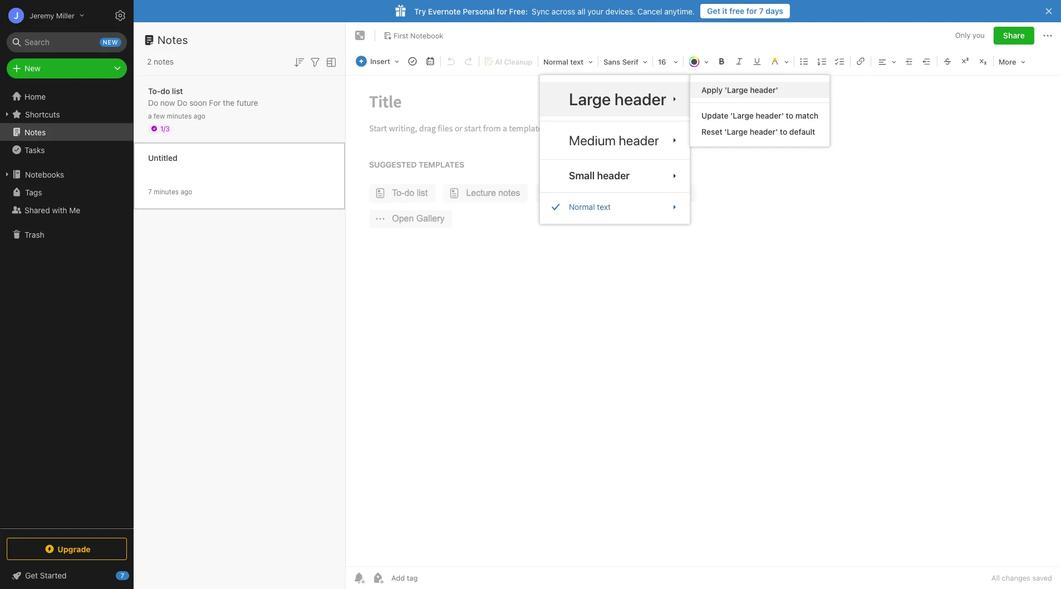 Task type: vqa. For each thing, say whether or not it's contained in the screenshot.
right Audio
no



Task type: locate. For each thing, give the bounding box(es) containing it.
1 do from the left
[[148, 98, 158, 107]]

1 [object object] field from the top
[[540, 82, 690, 116]]

0 horizontal spatial 7
[[121, 572, 124, 579]]

subscript image
[[975, 53, 991, 69]]

1 horizontal spatial text
[[597, 202, 611, 212]]

7 down untitled
[[148, 187, 152, 196]]

normal text down small
[[569, 202, 611, 212]]

0 horizontal spatial normal
[[543, 57, 568, 66]]

settings image
[[114, 9, 127, 22]]

dropdown list menu containing apply 'large header'
[[690, 82, 830, 140]]

1/3
[[160, 124, 170, 133]]

indent image
[[901, 53, 917, 69]]

add tag image
[[371, 571, 385, 585]]

header
[[615, 89, 666, 109], [619, 133, 659, 148], [597, 170, 630, 182]]

'large right reset
[[724, 127, 748, 136]]

minutes down untitled
[[154, 187, 179, 196]]

1 horizontal spatial get
[[707, 6, 720, 16]]

'large right apply
[[725, 85, 748, 95]]

1 vertical spatial text
[[597, 202, 611, 212]]

the
[[223, 98, 235, 107]]

new search field
[[14, 32, 121, 52]]

future
[[237, 98, 258, 107]]

do down to-
[[148, 98, 158, 107]]

2 for from the left
[[497, 6, 507, 16]]

7 left click to collapse image
[[121, 572, 124, 579]]

0 horizontal spatial for
[[497, 6, 507, 16]]

0 vertical spatial to
[[786, 111, 793, 120]]

now
[[160, 98, 175, 107]]

get inside "help and learning task checklist" 'field'
[[25, 571, 38, 580]]

[object object] field containing medium header
[[540, 126, 690, 155]]

7 left the days
[[759, 6, 764, 16]]

get left started
[[25, 571, 38, 580]]

[object object] field down sans
[[540, 82, 690, 116]]

to for default
[[780, 127, 787, 136]]

normal text up large
[[543, 57, 584, 66]]

1 vertical spatial normal text
[[569, 202, 611, 212]]

Sort options field
[[292, 55, 306, 69]]

0 vertical spatial normal text
[[543, 57, 584, 66]]

0 horizontal spatial get
[[25, 571, 38, 580]]

numbered list image
[[814, 53, 830, 69]]

0 vertical spatial get
[[707, 6, 720, 16]]

2 do from the left
[[177, 98, 187, 107]]

add a reminder image
[[352, 571, 366, 585]]

[object object] field up small header link at top right
[[540, 126, 690, 155]]

to left match
[[786, 111, 793, 120]]

0 horizontal spatial text
[[570, 57, 584, 66]]

3 [object object] field from the top
[[540, 164, 690, 188]]

tags
[[25, 187, 42, 197]]

try evernote personal for free: sync across all your devices. cancel anytime.
[[414, 6, 695, 16]]

upgrade button
[[7, 538, 127, 560]]

note list element
[[134, 22, 346, 589]]

home
[[24, 92, 46, 101]]

1 horizontal spatial do
[[177, 98, 187, 107]]

1 vertical spatial minutes
[[154, 187, 179, 196]]

1 vertical spatial [object object] field
[[540, 126, 690, 155]]

1 vertical spatial get
[[25, 571, 38, 580]]

0 vertical spatial header'
[[750, 85, 778, 95]]

shared with me link
[[0, 201, 133, 219]]

shortcuts
[[25, 109, 60, 119]]

header inside menu item
[[615, 89, 666, 109]]

2 dropdown list menu from the left
[[690, 82, 830, 140]]

2 vertical spatial header'
[[750, 127, 778, 136]]

dropdown list menu
[[540, 82, 690, 217], [690, 82, 830, 140]]

1 horizontal spatial ago
[[194, 112, 205, 120]]

More actions field
[[1041, 27, 1054, 45]]

1 vertical spatial normal
[[569, 202, 595, 212]]

notes up tasks
[[24, 127, 46, 137]]

days
[[766, 6, 783, 16]]

Font size field
[[654, 53, 682, 70]]

2 vertical spatial 7
[[121, 572, 124, 579]]

7 inside note list element
[[148, 187, 152, 196]]

Insert field
[[353, 53, 403, 69]]

notebook
[[410, 31, 443, 40]]

0 vertical spatial notes
[[158, 33, 188, 46]]

header'
[[750, 85, 778, 95], [756, 111, 784, 120], [750, 127, 778, 136]]

0 vertical spatial text
[[570, 57, 584, 66]]

header up small header link at top right
[[619, 133, 659, 148]]

medium header link
[[540, 126, 690, 155]]

try
[[414, 6, 426, 16]]

'large
[[725, 85, 748, 95], [730, 111, 754, 120], [724, 127, 748, 136]]

1 vertical spatial 7
[[148, 187, 152, 196]]

soon
[[189, 98, 207, 107]]

tree
[[0, 87, 134, 528]]

1 vertical spatial header'
[[756, 111, 784, 120]]

1 vertical spatial 'large
[[730, 111, 754, 120]]

2 vertical spatial header
[[597, 170, 630, 182]]

do
[[148, 98, 158, 107], [177, 98, 187, 107]]

cancel
[[637, 6, 662, 16]]

1 horizontal spatial notes
[[158, 33, 188, 46]]

0 horizontal spatial notes
[[24, 127, 46, 137]]

for
[[746, 6, 757, 16], [497, 6, 507, 16]]

1 dropdown list menu from the left
[[540, 82, 690, 217]]

header' up reset 'large header' to default link
[[756, 111, 784, 120]]

normal inside heading level field
[[543, 57, 568, 66]]

shortcuts button
[[0, 105, 133, 123]]

get left it
[[707, 6, 720, 16]]

normal down small
[[569, 202, 595, 212]]

a few minutes ago
[[148, 112, 205, 120]]

all
[[991, 573, 1000, 582]]

'large for apply
[[725, 85, 748, 95]]

Heading level field
[[539, 53, 597, 70]]

[object Object] field
[[540, 82, 690, 116], [540, 126, 690, 155], [540, 164, 690, 188]]

1 horizontal spatial dropdown list menu
[[690, 82, 830, 140]]

1 horizontal spatial for
[[746, 6, 757, 16]]

devices.
[[606, 6, 635, 16]]

0 horizontal spatial ago
[[181, 187, 192, 196]]

0 vertical spatial 7
[[759, 6, 764, 16]]

text left sans
[[570, 57, 584, 66]]

'large inside menu item
[[725, 85, 748, 95]]

home link
[[0, 87, 134, 105]]

7 for 7
[[121, 572, 124, 579]]

share
[[1003, 31, 1025, 40]]

jeremy miller
[[30, 11, 75, 20]]

header' for default
[[750, 127, 778, 136]]

personal
[[463, 6, 495, 16]]

to inside update 'large header' to match link
[[786, 111, 793, 120]]

header' down update 'large header' to match
[[750, 127, 778, 136]]

0 horizontal spatial dropdown list menu
[[540, 82, 690, 217]]

free
[[729, 6, 745, 16]]

2 [object object] field from the top
[[540, 126, 690, 155]]

Account field
[[0, 4, 84, 27]]

upgrade
[[57, 544, 91, 554]]

7 inside "help and learning task checklist" 'field'
[[121, 572, 124, 579]]

More field
[[995, 53, 1029, 70]]

[object object] field containing large header
[[540, 82, 690, 116]]

0 vertical spatial normal
[[543, 57, 568, 66]]

0 vertical spatial 'large
[[725, 85, 748, 95]]

do down list
[[177, 98, 187, 107]]

outdent image
[[919, 53, 935, 69]]

large header
[[569, 89, 666, 109]]

normal
[[543, 57, 568, 66], [569, 202, 595, 212]]

1 vertical spatial notes
[[24, 127, 46, 137]]

text
[[570, 57, 584, 66], [597, 202, 611, 212]]

small header link
[[540, 164, 690, 188]]

7
[[759, 6, 764, 16], [148, 187, 152, 196], [121, 572, 124, 579]]

minutes
[[167, 112, 192, 120], [154, 187, 179, 196]]

apply 'large header' link
[[690, 82, 830, 98]]

2 horizontal spatial 7
[[759, 6, 764, 16]]

1 horizontal spatial normal
[[569, 202, 595, 212]]

minutes down now
[[167, 112, 192, 120]]

to left default
[[780, 127, 787, 136]]

notes up notes
[[158, 33, 188, 46]]

get started
[[25, 571, 67, 580]]

header' inside menu item
[[750, 85, 778, 95]]

for right free
[[746, 6, 757, 16]]

text inside heading level field
[[570, 57, 584, 66]]

0 vertical spatial [object object] field
[[540, 82, 690, 116]]

your
[[588, 6, 603, 16]]

with
[[52, 205, 67, 215]]

only you
[[955, 31, 985, 40]]

'large up "reset 'large header' to default"
[[730, 111, 754, 120]]

1 vertical spatial header
[[619, 133, 659, 148]]

2 vertical spatial 'large
[[724, 127, 748, 136]]

all
[[577, 6, 585, 16]]

header down serif
[[615, 89, 666, 109]]

2 vertical spatial [object object] field
[[540, 164, 690, 188]]

for left 'free:'
[[497, 6, 507, 16]]

get inside button
[[707, 6, 720, 16]]

header' up update 'large header' to match
[[750, 85, 778, 95]]

Help and Learning task checklist field
[[0, 567, 134, 585]]

new
[[103, 38, 118, 46]]

0 horizontal spatial do
[[148, 98, 158, 107]]

insert link image
[[853, 53, 868, 69]]

1 vertical spatial ago
[[181, 187, 192, 196]]

for inside button
[[746, 6, 757, 16]]

1 horizontal spatial 7
[[148, 187, 152, 196]]

apply 'large header'
[[702, 85, 778, 95]]

expand note image
[[354, 29, 367, 42]]

ago
[[194, 112, 205, 120], [181, 187, 192, 196]]

notes
[[158, 33, 188, 46], [24, 127, 46, 137]]

header for large header
[[615, 89, 666, 109]]

get
[[707, 6, 720, 16], [25, 571, 38, 580]]

trash
[[24, 230, 44, 239]]

few
[[154, 112, 165, 120]]

[object object] field up normal text field
[[540, 164, 690, 188]]

header up normal text field
[[597, 170, 630, 182]]

Alignment field
[[872, 53, 900, 70]]

to inside reset 'large header' to default link
[[780, 127, 787, 136]]

miller
[[56, 11, 75, 20]]

0 vertical spatial ago
[[194, 112, 205, 120]]

normal down try evernote personal for free: sync across all your devices. cancel anytime.
[[543, 57, 568, 66]]

1 for from the left
[[746, 6, 757, 16]]

1 vertical spatial to
[[780, 127, 787, 136]]

you
[[973, 31, 985, 40]]

tasks button
[[0, 141, 133, 159]]

0 vertical spatial header
[[615, 89, 666, 109]]

sans
[[603, 57, 620, 66]]

[object Object] field
[[540, 197, 690, 217]]

text down small header at right top
[[597, 202, 611, 212]]



Task type: describe. For each thing, give the bounding box(es) containing it.
normal inside "link"
[[569, 202, 595, 212]]

expand notebooks image
[[3, 170, 12, 179]]

across
[[552, 6, 575, 16]]

match
[[795, 111, 818, 120]]

7 for 7 minutes ago
[[148, 187, 152, 196]]

insert
[[370, 57, 390, 66]]

Note Editor text field
[[346, 76, 1061, 566]]

medium
[[569, 133, 616, 148]]

2 notes
[[147, 57, 174, 66]]

16
[[658, 57, 666, 66]]

notes inside tree
[[24, 127, 46, 137]]

normal text inside heading level field
[[543, 57, 584, 66]]

tags button
[[0, 183, 133, 201]]

checklist image
[[832, 53, 848, 69]]

sync
[[532, 6, 550, 16]]

underline image
[[749, 53, 765, 69]]

get for get started
[[25, 571, 38, 580]]

notes inside note list element
[[158, 33, 188, 46]]

7 minutes ago
[[148, 187, 192, 196]]

for
[[209, 98, 221, 107]]

bulleted list image
[[797, 53, 812, 69]]

0 vertical spatial minutes
[[167, 112, 192, 120]]

Font color field
[[685, 53, 713, 70]]

italic image
[[732, 53, 747, 69]]

to for match
[[786, 111, 793, 120]]

apply 'large header' menu item
[[690, 82, 830, 98]]

started
[[40, 571, 67, 580]]

trash link
[[0, 225, 133, 243]]

View options field
[[322, 55, 338, 69]]

reset 'large header' to default
[[702, 127, 815, 136]]

a
[[148, 112, 152, 120]]

first notebook button
[[380, 28, 447, 43]]

'large for update
[[730, 111, 754, 120]]

2
[[147, 57, 152, 66]]

header for medium header
[[619, 133, 659, 148]]

only
[[955, 31, 971, 40]]

large
[[569, 89, 611, 109]]

jeremy
[[30, 11, 54, 20]]

notes link
[[0, 123, 133, 141]]

Font family field
[[600, 53, 651, 70]]

apply
[[702, 85, 723, 95]]

header' for match
[[756, 111, 784, 120]]

large header link
[[540, 82, 690, 116]]

Add filters field
[[308, 55, 322, 69]]

first
[[394, 31, 408, 40]]

dropdown list menu containing large header
[[540, 82, 690, 217]]

notes
[[154, 57, 174, 66]]

more actions image
[[1041, 29, 1054, 42]]

serif
[[622, 57, 638, 66]]

tree containing home
[[0, 87, 134, 528]]

get for get it free for 7 days
[[707, 6, 720, 16]]

default
[[789, 127, 815, 136]]

to-
[[148, 86, 161, 95]]

superscript image
[[958, 53, 973, 69]]

list
[[172, 86, 183, 95]]

new button
[[7, 58, 127, 78]]

tasks
[[24, 145, 45, 154]]

shared with me
[[24, 205, 80, 215]]

notebooks link
[[0, 165, 133, 183]]

to-do list do now do soon for the future
[[148, 86, 258, 107]]

[object object] field containing small header
[[540, 164, 690, 188]]

evernote
[[428, 6, 461, 16]]

untitled
[[148, 153, 177, 162]]

medium header
[[569, 133, 659, 148]]

reset 'large header' to default link
[[690, 124, 830, 140]]

text inside normal text "link"
[[597, 202, 611, 212]]

shared
[[24, 205, 50, 215]]

for for 7
[[746, 6, 757, 16]]

me
[[69, 205, 80, 215]]

update
[[702, 111, 728, 120]]

normal text inside "link"
[[569, 202, 611, 212]]

all changes saved
[[991, 573, 1052, 582]]

new
[[24, 63, 41, 73]]

header for small header
[[597, 170, 630, 182]]

small header
[[569, 170, 630, 182]]

normal text link
[[540, 197, 690, 217]]

update 'large header' to match
[[702, 111, 818, 120]]

get it free for 7 days button
[[700, 4, 790, 18]]

Add tag field
[[390, 573, 474, 583]]

share button
[[994, 27, 1034, 45]]

sans serif
[[603, 57, 638, 66]]

Search text field
[[14, 32, 119, 52]]

reset
[[702, 127, 722, 136]]

more
[[999, 57, 1016, 66]]

bold image
[[714, 53, 729, 69]]

'large for reset
[[724, 127, 748, 136]]

add filters image
[[308, 56, 322, 69]]

saved
[[1032, 573, 1052, 582]]

Highlight field
[[766, 53, 793, 70]]

update 'large header' to match link
[[690, 107, 830, 124]]

notebooks
[[25, 170, 64, 179]]

small
[[569, 170, 595, 182]]

strikethrough image
[[940, 53, 955, 69]]

first notebook
[[394, 31, 443, 40]]

for for free:
[[497, 6, 507, 16]]

calendar event image
[[423, 53, 438, 69]]

anytime.
[[664, 6, 695, 16]]

it
[[722, 6, 727, 16]]

7 inside button
[[759, 6, 764, 16]]

free:
[[509, 6, 528, 16]]

do
[[161, 86, 170, 95]]

click to collapse image
[[129, 568, 138, 582]]

note window element
[[346, 22, 1061, 589]]

get it free for 7 days
[[707, 6, 783, 16]]

changes
[[1002, 573, 1030, 582]]

large header menu item
[[540, 82, 690, 116]]

task image
[[405, 53, 420, 69]]



